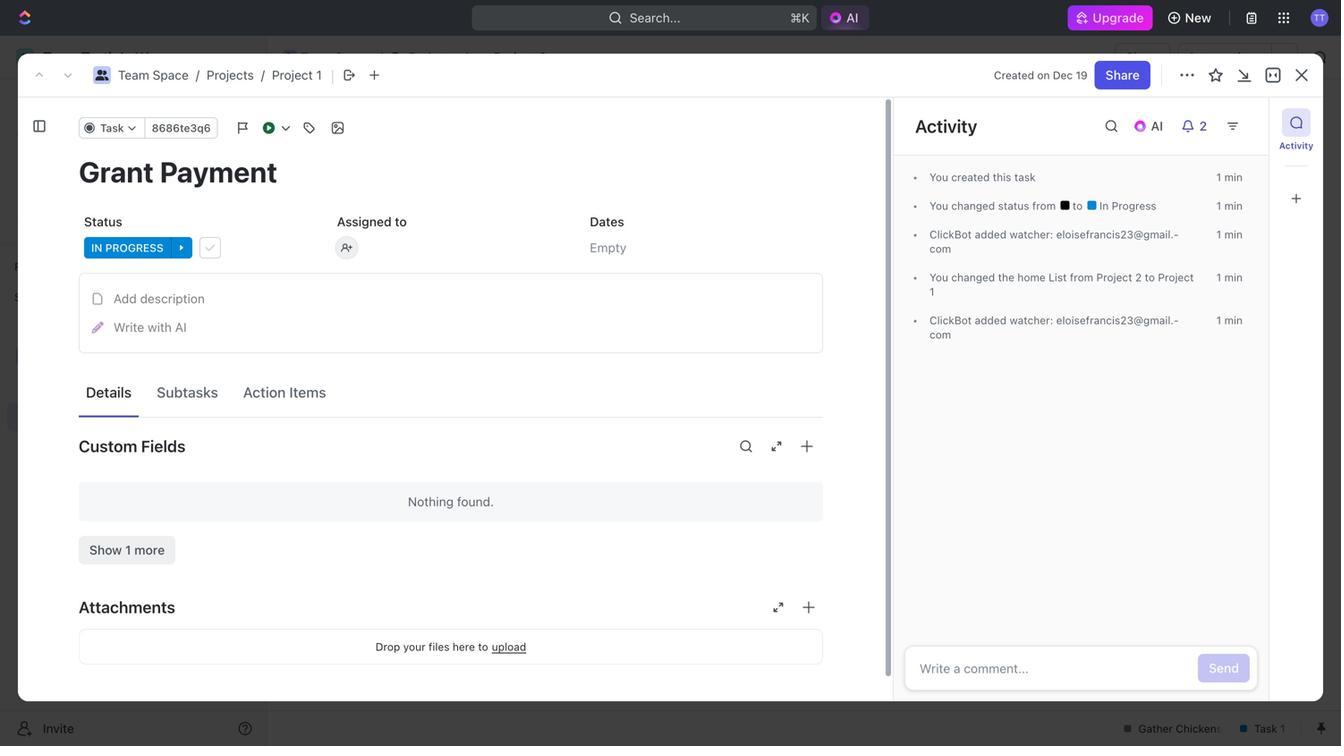 Task type: describe. For each thing, give the bounding box(es) containing it.
here
[[453, 641, 475, 653]]

team space / projects / project 1 |
[[118, 66, 334, 84]]

write with ai button
[[85, 313, 817, 342]]

space inside team space / projects / project 1 |
[[153, 68, 189, 82]]

your
[[403, 641, 426, 653]]

with
[[148, 320, 172, 335]]

custom fields
[[79, 437, 186, 456]]

2 inside dropdown button
[[1200, 119, 1207, 133]]

more
[[134, 543, 165, 558]]

8686te3q6 button
[[145, 117, 218, 139]]

dec
[[1053, 69, 1073, 81]]

attachments button
[[79, 586, 823, 629]]

automations button
[[1179, 44, 1272, 71]]

2 vertical spatial ai
[[175, 320, 187, 335]]

favorites button
[[7, 256, 79, 277]]

share button down upgrade
[[1115, 43, 1171, 72]]

task for task
[[100, 122, 124, 134]]

1 horizontal spatial ai button
[[1126, 112, 1174, 140]]

home link
[[7, 87, 260, 115]]

items
[[289, 384, 326, 401]]

on
[[1037, 69, 1050, 81]]

task sidebar navigation tab list
[[1277, 108, 1316, 213]]

team space inside tree
[[43, 349, 114, 363]]

task button
[[79, 117, 145, 139]]

tt
[[1314, 12, 1326, 23]]

customize
[[1189, 166, 1252, 181]]

changed status from
[[949, 200, 1059, 212]]

created
[[994, 69, 1034, 81]]

1 inside team space / projects / project 1 |
[[316, 68, 322, 82]]

space inside tree
[[77, 349, 114, 363]]

project 2 link
[[471, 47, 551, 68]]

ai button
[[1126, 112, 1174, 140]]

5 min from the top
[[1225, 314, 1243, 327]]

1 horizontal spatial progress
[[348, 254, 406, 266]]

19
[[1076, 69, 1088, 81]]

in inside dropdown button
[[91, 242, 102, 254]]

send
[[1209, 661, 1239, 676]]

customize button
[[1166, 161, 1257, 186]]

4 1 min from the top
[[1217, 271, 1243, 284]]

home
[[1018, 271, 1046, 284]]

to right assigned
[[395, 214, 407, 229]]

2 watcher: from the top
[[1010, 314, 1054, 327]]

in progress button
[[79, 232, 317, 264]]

hide
[[929, 211, 953, 223]]

you created this task
[[930, 171, 1036, 183]]

1 horizontal spatial in progress
[[334, 254, 406, 266]]

0 vertical spatial ai
[[847, 10, 859, 25]]

ai inside dropdown button
[[1151, 119, 1163, 133]]

add task button
[[1201, 108, 1277, 137]]

favorites
[[14, 260, 62, 273]]

inbox link
[[7, 117, 260, 146]]

project 1 link
[[272, 68, 322, 82]]

1 watcher: from the top
[[1010, 228, 1054, 241]]

drop your files here to upload
[[376, 641, 526, 653]]

add description button
[[85, 285, 817, 313]]

task inside 'button'
[[1239, 115, 1266, 130]]

in inside task sidebar content section
[[1100, 200, 1109, 212]]

nothing found.
[[408, 494, 494, 509]]

home
[[43, 94, 77, 108]]

status
[[84, 214, 122, 229]]

subtasks
[[157, 384, 218, 401]]

to down search tasks... 'text field'
[[1145, 271, 1155, 284]]

empty button
[[585, 232, 823, 264]]

task sidebar content section
[[889, 98, 1269, 702]]

created
[[952, 171, 990, 183]]

spaces
[[14, 291, 52, 303]]

0 vertical spatial space
[[335, 50, 371, 64]]

3 min from the top
[[1225, 228, 1243, 241]]

you for changed status from
[[930, 200, 949, 212]]

1 eloisefrancis23@gmail. com from the top
[[930, 228, 1179, 255]]

1 1 min from the top
[[1217, 171, 1243, 183]]

project 1
[[930, 271, 1194, 298]]

3 1 min from the top
[[1217, 228, 1243, 241]]

created on dec 19
[[994, 69, 1088, 81]]

activity inside the task sidebar navigation tab list
[[1279, 140, 1314, 151]]

task 2
[[361, 343, 399, 357]]

2 added watcher: from the top
[[972, 314, 1057, 327]]

show
[[89, 543, 122, 558]]

1 added from the top
[[975, 228, 1007, 241]]

1 com from the top
[[930, 228, 1179, 255]]

2 button
[[1174, 112, 1219, 140]]

2 clickbot from the top
[[930, 314, 972, 327]]

team space link for user group image to the middle
[[118, 68, 189, 82]]

changed the home list from project 2 to
[[949, 271, 1158, 284]]

4 min from the top
[[1225, 271, 1243, 284]]

show 1 more button
[[79, 536, 176, 565]]

1 eloisefrancis23@gmail. from the top
[[1057, 228, 1179, 241]]

action items
[[243, 384, 326, 401]]

new
[[1185, 10, 1212, 25]]

dates
[[590, 214, 624, 229]]

1 vertical spatial user group image
[[95, 70, 109, 81]]

files
[[429, 641, 450, 653]]

dashboards
[[43, 185, 112, 200]]

to right status
[[1073, 200, 1086, 212]]

search...
[[630, 10, 681, 25]]

2 1 min from the top
[[1217, 200, 1243, 212]]

upgrade link
[[1068, 5, 1153, 30]]

2 eloisefrancis23@gmail. from the top
[[1057, 314, 1179, 327]]

subtasks button
[[150, 376, 225, 409]]

changed for the
[[952, 271, 995, 284]]

upload button
[[492, 641, 526, 653]]

task
[[1015, 171, 1036, 183]]

projects inside tree
[[54, 379, 101, 394]]

empty
[[590, 240, 627, 255]]



Task type: vqa. For each thing, say whether or not it's contained in the screenshot.
the left from
yes



Task type: locate. For each thing, give the bounding box(es) containing it.
0 vertical spatial activity
[[915, 115, 978, 136]]

1 vertical spatial eloisefrancis23@gmail.
[[1057, 314, 1179, 327]]

team inside tree
[[43, 349, 74, 363]]

0 horizontal spatial ai button
[[822, 5, 869, 30]]

2 horizontal spatial in
[[1100, 200, 1109, 212]]

1 horizontal spatial from
[[1070, 271, 1094, 284]]

2 vertical spatial user group image
[[18, 351, 32, 362]]

task down home link at the left of the page
[[100, 122, 124, 134]]

0 vertical spatial share
[[1126, 50, 1160, 64]]

1 vertical spatial team
[[118, 68, 149, 82]]

2 eloisefrancis23@gmail. com from the top
[[930, 314, 1179, 341]]

0 horizontal spatial from
[[1033, 200, 1056, 212]]

2 com from the top
[[930, 314, 1179, 341]]

you left created
[[930, 171, 949, 183]]

team
[[301, 50, 332, 64], [118, 68, 149, 82], [43, 349, 74, 363]]

0 horizontal spatial projects
[[54, 379, 101, 394]]

ai button up 'customize' button
[[1126, 112, 1174, 140]]

progress down ai dropdown button
[[1112, 200, 1157, 212]]

0 vertical spatial watcher:
[[1010, 228, 1054, 241]]

0 vertical spatial changed
[[952, 200, 995, 212]]

user group image inside "sidebar" navigation
[[18, 351, 32, 362]]

eloisefrancis23@gmail. com
[[930, 228, 1179, 255], [930, 314, 1179, 341]]

projects
[[409, 50, 456, 64], [207, 68, 254, 82], [54, 379, 101, 394]]

share button
[[1115, 43, 1171, 72], [1095, 61, 1151, 89]]

0 vertical spatial eloisefrancis23@gmail. com
[[930, 228, 1179, 255]]

projects down pencil image
[[54, 379, 101, 394]]

the
[[998, 271, 1015, 284]]

watcher: down status
[[1010, 228, 1054, 241]]

eloisefrancis23@gmail.
[[1057, 228, 1179, 241], [1057, 314, 1179, 327]]

Search tasks... text field
[[1119, 204, 1298, 230]]

0 vertical spatial team
[[301, 50, 332, 64]]

team space
[[301, 50, 371, 64], [43, 349, 114, 363]]

pencil image
[[92, 322, 104, 333]]

this
[[993, 171, 1012, 183]]

in up changed the home list from project 2 to
[[1100, 200, 1109, 212]]

you down hide
[[930, 271, 949, 284]]

progress inside task sidebar content section
[[1112, 200, 1157, 212]]

0 horizontal spatial task
[[100, 122, 124, 134]]

1 changed from the top
[[952, 200, 995, 212]]

added watcher:
[[972, 228, 1057, 241], [972, 314, 1057, 327]]

1 horizontal spatial team space
[[301, 50, 371, 64]]

0 vertical spatial clickbot
[[930, 228, 972, 241]]

add
[[1212, 115, 1236, 130], [114, 291, 137, 306]]

task inside dropdown button
[[100, 122, 124, 134]]

1 horizontal spatial in
[[334, 254, 345, 266]]

0 vertical spatial ai button
[[822, 5, 869, 30]]

custom fields button
[[79, 425, 823, 468]]

assigned to
[[337, 214, 407, 229]]

0 vertical spatial added watcher:
[[972, 228, 1057, 241]]

team up home link at the left of the page
[[118, 68, 149, 82]]

user group image up home link at the left of the page
[[95, 70, 109, 81]]

⌘k
[[790, 10, 810, 25]]

1 horizontal spatial add
[[1212, 115, 1236, 130]]

1 horizontal spatial task
[[361, 343, 388, 357]]

user group image up project 1 link
[[284, 53, 296, 62]]

changed down created
[[952, 200, 995, 212]]

1 vertical spatial share
[[1106, 68, 1140, 82]]

clickbot
[[930, 228, 972, 241], [930, 314, 972, 327]]

2 min from the top
[[1225, 200, 1243, 212]]

0 vertical spatial from
[[1033, 200, 1056, 212]]

2 vertical spatial you
[[930, 271, 949, 284]]

task left 1 button
[[361, 343, 388, 357]]

space
[[335, 50, 371, 64], [153, 68, 189, 82], [77, 349, 114, 363]]

team up |
[[301, 50, 332, 64]]

1 min from the top
[[1225, 171, 1243, 183]]

1 vertical spatial com
[[930, 314, 1179, 341]]

1 horizontal spatial activity
[[1279, 140, 1314, 151]]

task
[[1239, 115, 1266, 130], [100, 122, 124, 134], [361, 343, 388, 357]]

0 horizontal spatial space
[[77, 349, 114, 363]]

upgrade
[[1093, 10, 1144, 25]]

action items button
[[236, 376, 333, 409]]

add up customize
[[1212, 115, 1236, 130]]

2 horizontal spatial projects
[[409, 50, 456, 64]]

2 vertical spatial team
[[43, 349, 74, 363]]

watcher: down home
[[1010, 314, 1054, 327]]

1 vertical spatial team space
[[43, 349, 114, 363]]

team space link for user group image inside the "sidebar" navigation
[[43, 342, 256, 370]]

add up the write
[[114, 291, 137, 306]]

found.
[[457, 494, 494, 509]]

1 vertical spatial project 2
[[311, 107, 417, 136]]

0 vertical spatial team space
[[301, 50, 371, 64]]

1 horizontal spatial project 2
[[494, 50, 547, 64]]

1 vertical spatial watcher:
[[1010, 314, 1054, 327]]

com down project 1
[[930, 314, 1179, 341]]

0 vertical spatial add
[[1212, 115, 1236, 130]]

1
[[316, 68, 322, 82], [1217, 171, 1222, 183], [1217, 200, 1222, 212], [1217, 228, 1222, 241], [1217, 271, 1222, 284], [930, 285, 935, 298], [1217, 314, 1222, 327], [419, 344, 424, 357], [125, 543, 131, 558]]

add inside button
[[114, 291, 137, 306]]

custom
[[79, 437, 137, 456]]

2 added from the top
[[975, 314, 1007, 327]]

status
[[998, 200, 1030, 212]]

2 horizontal spatial team
[[301, 50, 332, 64]]

in progress inside task sidebar content section
[[1097, 200, 1157, 212]]

share down upgrade
[[1126, 50, 1160, 64]]

1 vertical spatial add
[[114, 291, 137, 306]]

1 vertical spatial added
[[975, 314, 1007, 327]]

0 vertical spatial added
[[975, 228, 1007, 241]]

tree containing team space
[[7, 311, 260, 553]]

2 horizontal spatial space
[[335, 50, 371, 64]]

activity
[[915, 115, 978, 136], [1279, 140, 1314, 151]]

project inside team space / projects / project 1 |
[[272, 68, 313, 82]]

|
[[331, 66, 334, 84]]

projects left project 1 link
[[207, 68, 254, 82]]

/
[[379, 50, 383, 64], [464, 50, 468, 64], [196, 68, 200, 82], [261, 68, 265, 82]]

user group image
[[284, 53, 296, 62], [95, 70, 109, 81], [18, 351, 32, 362]]

team down 'spaces'
[[43, 349, 74, 363]]

0 vertical spatial com
[[930, 228, 1179, 255]]

share button right 19
[[1095, 61, 1151, 89]]

drop
[[376, 641, 400, 653]]

add description
[[114, 291, 205, 306]]

activity inside task sidebar content section
[[915, 115, 978, 136]]

0 vertical spatial user group image
[[284, 53, 296, 62]]

2 you from the top
[[930, 200, 949, 212]]

com up changed the home list from project 2 to
[[930, 228, 1179, 255]]

ai left 2 dropdown button
[[1151, 119, 1163, 133]]

ai button
[[822, 5, 869, 30], [1126, 112, 1174, 140]]

1 vertical spatial ai
[[1151, 119, 1163, 133]]

hide button
[[922, 206, 960, 228]]

2 horizontal spatial user group image
[[284, 53, 296, 62]]

2 changed from the top
[[952, 271, 995, 284]]

0 horizontal spatial add
[[114, 291, 137, 306]]

changed
[[952, 200, 995, 212], [952, 271, 995, 284]]

show 1 more
[[89, 543, 165, 558]]

1 vertical spatial changed
[[952, 271, 995, 284]]

action
[[243, 384, 286, 401]]

1 horizontal spatial user group image
[[95, 70, 109, 81]]

list
[[1049, 271, 1067, 284]]

1 inside button
[[419, 344, 424, 357]]

sidebar navigation
[[0, 36, 268, 746]]

team space link
[[278, 47, 376, 68], [118, 68, 189, 82], [43, 342, 256, 370]]

0 vertical spatial you
[[930, 171, 949, 183]]

1 vertical spatial from
[[1070, 271, 1094, 284]]

attachments
[[79, 598, 175, 617]]

5 1 min from the top
[[1217, 314, 1243, 327]]

you down you created this task
[[930, 200, 949, 212]]

projects inside team space / projects / project 1 |
[[207, 68, 254, 82]]

from right list
[[1070, 271, 1094, 284]]

1 vertical spatial you
[[930, 200, 949, 212]]

invite
[[43, 721, 74, 736]]

send button
[[1198, 654, 1250, 683]]

details
[[86, 384, 132, 401]]

added
[[975, 228, 1007, 241], [975, 314, 1007, 327]]

project inside project 1
[[1158, 271, 1194, 284]]

0 vertical spatial project 2
[[494, 50, 547, 64]]

share for share button under upgrade
[[1126, 50, 1160, 64]]

team space down pencil image
[[43, 349, 114, 363]]

ai right with
[[175, 320, 187, 335]]

user group image down 'spaces'
[[18, 351, 32, 362]]

automations
[[1188, 50, 1263, 64]]

add for add description
[[114, 291, 137, 306]]

added down the
[[975, 314, 1007, 327]]

share right 19
[[1106, 68, 1140, 82]]

progress
[[1112, 200, 1157, 212], [105, 242, 164, 254], [348, 254, 406, 266]]

0 vertical spatial eloisefrancis23@gmail.
[[1057, 228, 1179, 241]]

eloisefrancis23@gmail. com up changed the home list from project 2 to
[[930, 228, 1179, 255]]

you
[[930, 171, 949, 183], [930, 200, 949, 212], [930, 271, 949, 284]]

changed left the
[[952, 271, 995, 284]]

1 button
[[402, 341, 427, 359]]

1 vertical spatial projects
[[207, 68, 254, 82]]

1 vertical spatial ai button
[[1126, 112, 1174, 140]]

1 vertical spatial clickbot
[[930, 314, 972, 327]]

added watcher: down the
[[972, 314, 1057, 327]]

com
[[930, 228, 1179, 255], [930, 314, 1179, 341]]

in down assigned
[[334, 254, 345, 266]]

3 you from the top
[[930, 271, 949, 284]]

2 vertical spatial space
[[77, 349, 114, 363]]

write with ai
[[114, 320, 187, 335]]

team space up |
[[301, 50, 371, 64]]

tt button
[[1306, 4, 1334, 32]]

nothing
[[408, 494, 454, 509]]

ai
[[847, 10, 859, 25], [1151, 119, 1163, 133], [175, 320, 187, 335]]

project
[[494, 50, 536, 64], [272, 68, 313, 82], [311, 107, 391, 136], [1097, 271, 1133, 284], [1158, 271, 1194, 284]]

8686te3q6
[[152, 122, 211, 134]]

to right here
[[478, 641, 488, 653]]

0 horizontal spatial ai
[[175, 320, 187, 335]]

description
[[140, 291, 205, 306]]

min
[[1225, 171, 1243, 183], [1225, 200, 1243, 212], [1225, 228, 1243, 241], [1225, 271, 1243, 284], [1225, 314, 1243, 327]]

add task
[[1212, 115, 1266, 130]]

0 horizontal spatial user group image
[[18, 351, 32, 362]]

0 horizontal spatial progress
[[105, 242, 164, 254]]

projects left project 2 link
[[409, 50, 456, 64]]

progress down status
[[105, 242, 164, 254]]

in progress inside dropdown button
[[91, 242, 164, 254]]

2 vertical spatial projects
[[54, 379, 101, 394]]

write
[[114, 320, 144, 335]]

2 horizontal spatial task
[[1239, 115, 1266, 130]]

1 horizontal spatial ai
[[847, 10, 859, 25]]

eloisefrancis23@gmail. com down project 1
[[930, 314, 1179, 341]]

in progress
[[1097, 200, 1157, 212], [91, 242, 164, 254], [334, 254, 406, 266]]

2 horizontal spatial in progress
[[1097, 200, 1157, 212]]

added watcher: down status
[[972, 228, 1057, 241]]

2 horizontal spatial progress
[[1112, 200, 1157, 212]]

progress inside dropdown button
[[105, 242, 164, 254]]

0 horizontal spatial project 2
[[311, 107, 417, 136]]

dashboards link
[[7, 178, 260, 207]]

from
[[1033, 200, 1056, 212], [1070, 271, 1094, 284]]

1 vertical spatial eloisefrancis23@gmail. com
[[930, 314, 1179, 341]]

you for changed the home list from
[[930, 271, 949, 284]]

projects link inside tree
[[54, 372, 209, 401]]

1 min
[[1217, 171, 1243, 183], [1217, 200, 1243, 212], [1217, 228, 1243, 241], [1217, 271, 1243, 284], [1217, 314, 1243, 327]]

eloisefrancis23@gmail. up list
[[1057, 228, 1179, 241]]

1 vertical spatial activity
[[1279, 140, 1314, 151]]

in down status
[[91, 242, 102, 254]]

progress down 'assigned to' in the left of the page
[[348, 254, 406, 266]]

1 horizontal spatial team
[[118, 68, 149, 82]]

tree inside "sidebar" navigation
[[7, 311, 260, 553]]

team inside team space / projects / project 1 |
[[118, 68, 149, 82]]

1 horizontal spatial space
[[153, 68, 189, 82]]

ai button right ⌘k
[[822, 5, 869, 30]]

from right status
[[1033, 200, 1056, 212]]

add for add task
[[1212, 115, 1236, 130]]

0 horizontal spatial activity
[[915, 115, 978, 136]]

fields
[[141, 437, 186, 456]]

share
[[1126, 50, 1160, 64], [1106, 68, 1140, 82]]

0 horizontal spatial in progress
[[91, 242, 164, 254]]

in progress down ai dropdown button
[[1097, 200, 1157, 212]]

upload
[[492, 641, 526, 653]]

add inside 'button'
[[1212, 115, 1236, 130]]

task right 2 dropdown button
[[1239, 115, 1266, 130]]

Edit task name text field
[[79, 155, 823, 189]]

assigned
[[337, 214, 392, 229]]

inbox
[[43, 124, 74, 139]]

changed for status
[[952, 200, 995, 212]]

share for share button right of 19
[[1106, 68, 1140, 82]]

0 horizontal spatial team
[[43, 349, 74, 363]]

tree
[[7, 311, 260, 553]]

1 added watcher: from the top
[[972, 228, 1057, 241]]

1 horizontal spatial projects
[[207, 68, 254, 82]]

eloisefrancis23@gmail. down project 1
[[1057, 314, 1179, 327]]

1 you from the top
[[930, 171, 949, 183]]

ai right ⌘k
[[847, 10, 859, 25]]

0 horizontal spatial team space
[[43, 349, 114, 363]]

2
[[539, 50, 547, 64], [396, 107, 411, 136], [1200, 119, 1207, 133], [1136, 271, 1142, 284], [391, 343, 399, 357]]

1 vertical spatial space
[[153, 68, 189, 82]]

1 inside project 1
[[930, 285, 935, 298]]

1 clickbot from the top
[[930, 228, 972, 241]]

1 vertical spatial added watcher:
[[972, 314, 1057, 327]]

0 horizontal spatial in
[[91, 242, 102, 254]]

details button
[[79, 376, 139, 409]]

new button
[[1160, 4, 1222, 32]]

2 horizontal spatial ai
[[1151, 119, 1163, 133]]

added down changed status from
[[975, 228, 1007, 241]]

0 vertical spatial projects
[[409, 50, 456, 64]]

in progress down status
[[91, 242, 164, 254]]

task for task 2
[[361, 343, 388, 357]]

in progress down 'assigned to' in the left of the page
[[334, 254, 406, 266]]

1 inside button
[[125, 543, 131, 558]]



